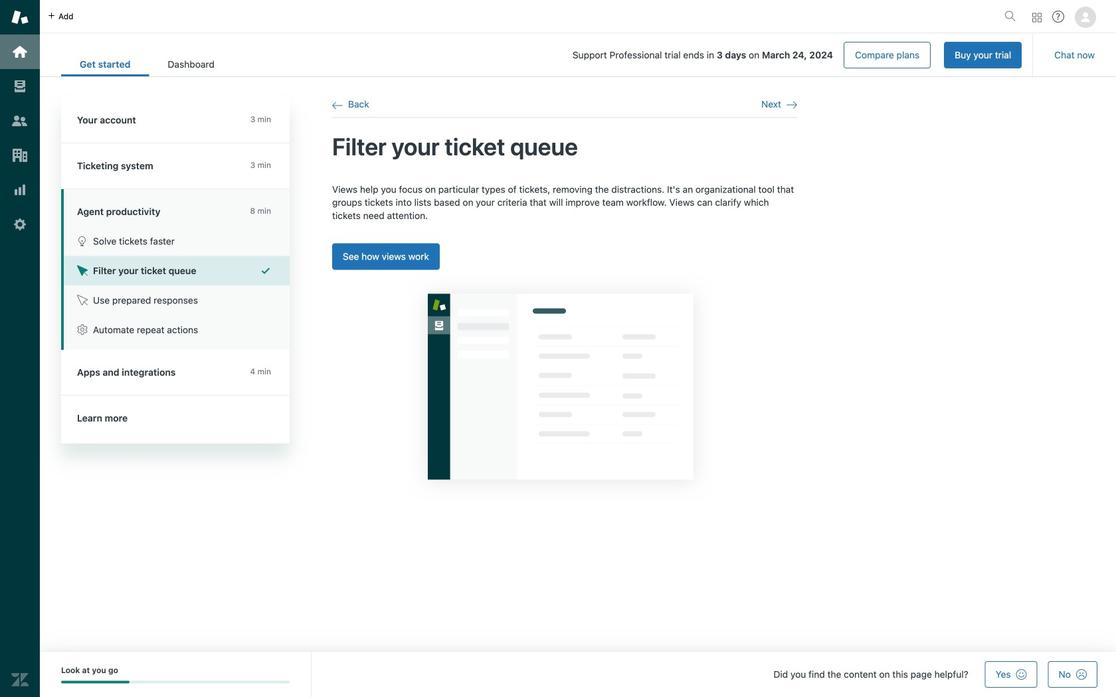 Task type: locate. For each thing, give the bounding box(es) containing it.
tab list
[[61, 52, 233, 76]]

progress bar
[[61, 682, 290, 684]]

admin image
[[11, 216, 29, 233]]

zendesk products image
[[1033, 13, 1042, 22]]

get help image
[[1053, 11, 1065, 23]]

reporting image
[[11, 181, 29, 199]]

tab
[[149, 52, 233, 76]]

zendesk image
[[11, 672, 29, 689]]

organizations image
[[11, 147, 29, 164]]

heading
[[61, 98, 290, 144]]



Task type: vqa. For each thing, say whether or not it's contained in the screenshot.
Views "icon"
yes



Task type: describe. For each thing, give the bounding box(es) containing it.
zendesk support image
[[11, 9, 29, 26]]

customers image
[[11, 112, 29, 130]]

main element
[[0, 0, 40, 698]]

indicates location of where to select views. image
[[407, 273, 715, 501]]

views image
[[11, 78, 29, 95]]

get started image
[[11, 43, 29, 60]]

March 24, 2024 text field
[[762, 50, 834, 60]]



